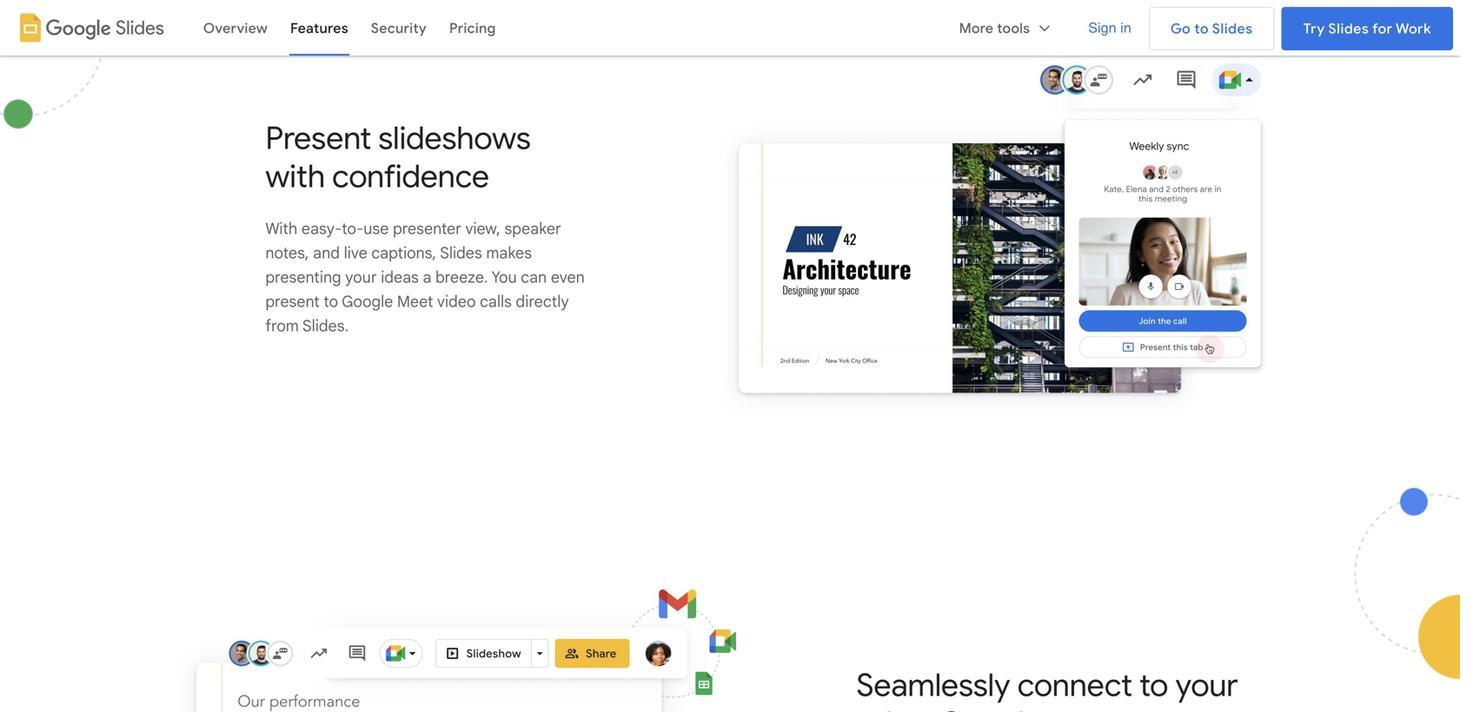 Task type: vqa. For each thing, say whether or not it's contained in the screenshot.
buffalo
no



Task type: describe. For each thing, give the bounding box(es) containing it.
a
[[423, 268, 432, 287]]

pricing
[[449, 20, 496, 37]]

overview
[[203, 20, 268, 37]]

breeze.
[[436, 268, 488, 287]]

ideas
[[381, 268, 419, 287]]

present
[[265, 119, 371, 158]]

slideshows
[[378, 119, 531, 158]]

seamlessly connect to your other google apps
[[857, 666, 1239, 713]]

seamlessly
[[857, 666, 1011, 706]]

even
[[551, 268, 585, 287]]

go to slides link
[[1149, 7, 1275, 50]]

makes
[[486, 243, 532, 263]]

slides.
[[302, 316, 349, 336]]

apps
[[1049, 705, 1117, 713]]

google inside "seamlessly connect to your other google apps"
[[939, 705, 1042, 713]]

to-
[[342, 219, 364, 239]]

tools
[[997, 20, 1030, 37]]

security
[[371, 20, 427, 37]]

speaker
[[505, 219, 561, 239]]

slides present with confidence image
[[707, 33, 1294, 425]]

notes,
[[265, 243, 309, 263]]

view,
[[466, 219, 501, 239]]

present
[[265, 292, 320, 312]]

to inside the with easy-to-use presenter view, speaker notes, and live captions, slides makes presenting your ideas a breeze. you can even present to google meet video calls directly from slides.
[[324, 292, 338, 312]]

24px image
[[1037, 20, 1053, 36]]

slides connect to google apps image
[[167, 581, 755, 713]]

features link
[[279, 7, 360, 49]]

video
[[437, 292, 476, 312]]

can
[[521, 268, 547, 287]]

connect
[[1018, 666, 1133, 706]]

sign in
[[1089, 20, 1132, 36]]

live
[[344, 243, 368, 263]]

with easy-to-use presenter view, speaker notes, and live captions, slides makes presenting your ideas a breeze. you can even present to google meet video calls directly from slides.
[[265, 219, 585, 336]]

from
[[265, 316, 299, 336]]

to inside the go to slides link
[[1195, 20, 1209, 37]]

with
[[265, 219, 298, 239]]

presenting
[[265, 268, 341, 287]]

try slides for work
[[1304, 20, 1432, 37]]

with
[[265, 157, 325, 197]]

you
[[492, 268, 517, 287]]



Task type: locate. For each thing, give the bounding box(es) containing it.
calls
[[480, 292, 512, 312]]

security link
[[360, 7, 438, 49]]

in
[[1121, 20, 1132, 36]]

2 horizontal spatial to
[[1195, 20, 1209, 37]]

1 vertical spatial to
[[324, 292, 338, 312]]

meet
[[397, 292, 433, 312]]

1 vertical spatial your
[[1176, 666, 1239, 706]]

your inside the with easy-to-use presenter view, speaker notes, and live captions, slides makes presenting your ideas a breeze. you can even present to google meet video calls directly from slides.
[[345, 268, 377, 287]]

sign
[[1089, 20, 1117, 36]]

go
[[1171, 20, 1191, 37]]

presenter
[[393, 219, 462, 239]]

to right the apps
[[1140, 666, 1169, 706]]

confidence
[[332, 157, 489, 197]]

1 horizontal spatial google
[[939, 705, 1042, 713]]

0 horizontal spatial to
[[324, 292, 338, 312]]

1 horizontal spatial your
[[1176, 666, 1239, 706]]

more tools link
[[948, 7, 1064, 49]]

to
[[1195, 20, 1209, 37], [324, 292, 338, 312], [1140, 666, 1169, 706]]

your
[[345, 268, 377, 287], [1176, 666, 1239, 706]]

try slides for work link
[[1282, 7, 1454, 50]]

use
[[364, 219, 389, 239]]

more tools
[[960, 20, 1030, 37]]

to right go
[[1195, 20, 1209, 37]]

slides icon image
[[15, 12, 46, 43]]

0 vertical spatial google
[[342, 292, 393, 312]]

easy-
[[302, 219, 342, 239]]

to up slides.
[[324, 292, 338, 312]]

slides link
[[7, 7, 172, 49]]

for
[[1373, 20, 1393, 37]]

captions,
[[372, 243, 436, 263]]

sign in link
[[1078, 7, 1142, 49]]

to inside "seamlessly connect to your other google apps"
[[1140, 666, 1169, 706]]

1 vertical spatial google
[[939, 705, 1042, 713]]

directly
[[516, 292, 569, 312]]

overview link
[[192, 7, 279, 49]]

your inside "seamlessly connect to your other google apps"
[[1176, 666, 1239, 706]]

0 vertical spatial your
[[345, 268, 377, 287]]

0 horizontal spatial google
[[342, 292, 393, 312]]

google
[[342, 292, 393, 312], [939, 705, 1042, 713]]

0 vertical spatial to
[[1195, 20, 1209, 37]]

slides inside the with easy-to-use presenter view, speaker notes, and live captions, slides makes presenting your ideas a breeze. you can even present to google meet video calls directly from slides.
[[440, 243, 482, 263]]

list containing overview
[[173, 0, 1078, 56]]

features
[[290, 20, 348, 37]]

present slideshows with confidence
[[265, 119, 531, 197]]

and
[[313, 243, 340, 263]]

slides
[[116, 16, 164, 39], [1213, 20, 1253, 37], [1329, 20, 1370, 37], [440, 243, 482, 263]]

work
[[1396, 20, 1432, 37]]

2 vertical spatial to
[[1140, 666, 1169, 706]]

go to slides
[[1171, 20, 1253, 37]]

list
[[173, 0, 1078, 56]]

try
[[1304, 20, 1326, 37]]

other
[[857, 705, 932, 713]]

google inside the with easy-to-use presenter view, speaker notes, and live captions, slides makes presenting your ideas a breeze. you can even present to google meet video calls directly from slides.
[[342, 292, 393, 312]]

pricing link
[[438, 7, 507, 49]]

0 horizontal spatial your
[[345, 268, 377, 287]]

more
[[960, 20, 994, 37]]

1 horizontal spatial to
[[1140, 666, 1169, 706]]



